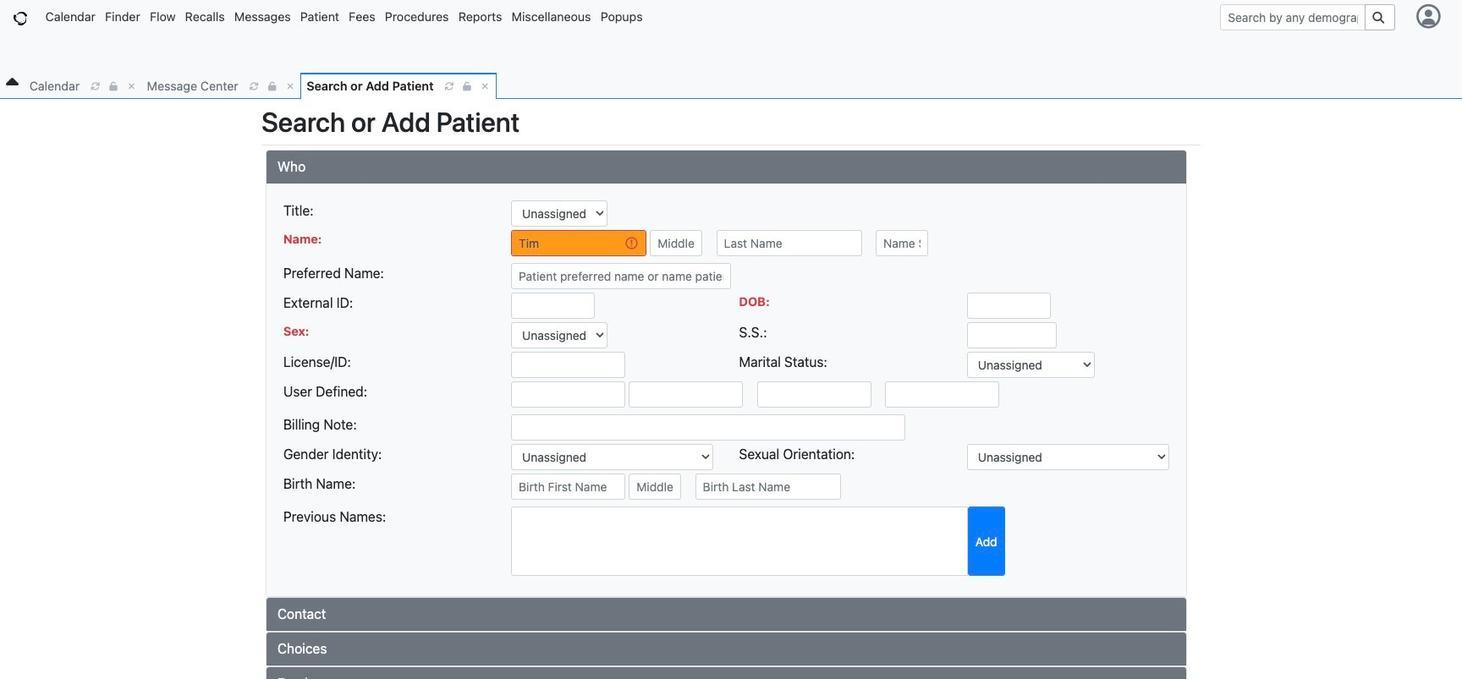 Task type: vqa. For each thing, say whether or not it's contained in the screenshot.
Main Menu Logo on the top left
yes



Task type: describe. For each thing, give the bounding box(es) containing it.
Search by any demographics text field
[[1220, 4, 1366, 30]]

main menu logo image
[[14, 12, 27, 25]]



Task type: locate. For each thing, give the bounding box(es) containing it.
search for patient by entering whole or part of any demographics field information image
[[1373, 11, 1387, 23]]

current user image
[[1413, 5, 1444, 29]]

toggle the patient panel image
[[6, 72, 19, 93]]



